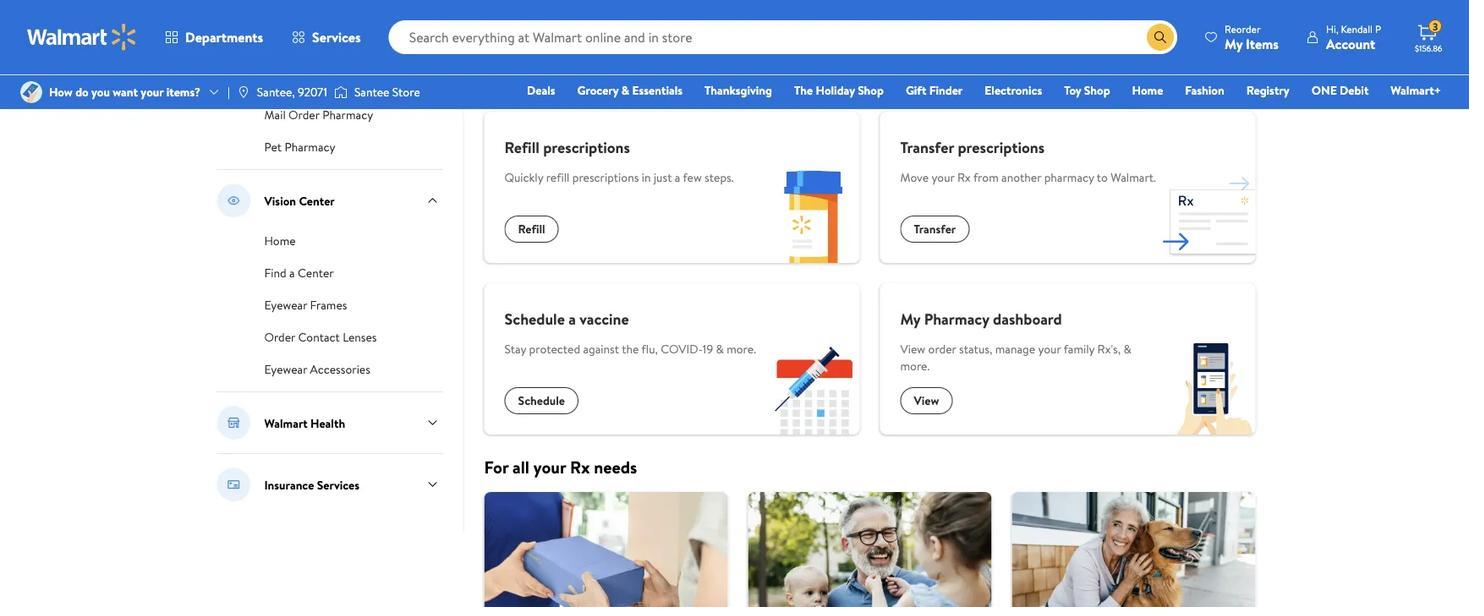 Task type: locate. For each thing, give the bounding box(es) containing it.
shop right toy
[[1084, 82, 1110, 99]]

a
[[675, 169, 680, 186], [289, 265, 295, 281], [568, 308, 576, 329]]

1 vertical spatial home link
[[264, 231, 296, 249]]

 image
[[20, 81, 42, 103], [334, 84, 348, 101]]

0 horizontal spatial home
[[264, 233, 296, 249]]

services up strep
[[312, 28, 361, 47]]

1 vertical spatial rx
[[570, 455, 590, 479]]

move your rx from another pharmacy to walmart.
[[900, 169, 1156, 186]]

schedule a vaccine
[[504, 308, 629, 329]]

0 vertical spatial services
[[312, 28, 361, 47]]

0 vertical spatial home
[[1132, 82, 1163, 99]]

holiday
[[816, 82, 855, 99]]

more. inside view order status, manage your family rx's, & more.
[[900, 357, 930, 374]]

0 horizontal spatial  image
[[20, 81, 42, 103]]

reorder my items
[[1225, 22, 1279, 53]]

gift
[[906, 82, 926, 99]]

prescriptions up from
[[958, 137, 1045, 158]]

can
[[522, 71, 548, 95]]

the
[[794, 82, 813, 99]]

list
[[474, 492, 1266, 607]]

throat,
[[360, 56, 396, 72]]

santee store
[[354, 84, 420, 100]]

1 list item from the left
[[474, 492, 738, 607]]

refill up quickly
[[504, 137, 539, 158]]

eyewear down find
[[264, 297, 307, 313]]

walmart image
[[27, 24, 137, 51]]

more. up view button
[[900, 357, 930, 374]]

2 shop from the left
[[1084, 82, 1110, 99]]

rx left needs
[[570, 455, 590, 479]]

you
[[612, 71, 639, 95], [91, 84, 110, 100]]

covid-
[[264, 74, 306, 91], [661, 341, 703, 357]]

your
[[141, 84, 164, 100], [932, 169, 955, 186], [1038, 341, 1061, 357], [533, 455, 566, 479]]

schedule up search icon
[[1134, 1, 1187, 19]]

1 vertical spatial home
[[264, 233, 296, 249]]

2 vertical spatial a
[[568, 308, 576, 329]]

you right do
[[91, 84, 110, 100]]

pharmacy up strep
[[313, 24, 364, 40]]

walmart insurance services image
[[217, 468, 251, 502]]

1 horizontal spatial rx
[[957, 169, 971, 186]]

home down search icon
[[1132, 82, 1163, 99]]

2 eyewear from the top
[[264, 361, 307, 378]]

0 vertical spatial transfer
[[900, 137, 954, 158]]

0 vertical spatial eyewear
[[264, 297, 307, 313]]

prescriptions up refill
[[543, 137, 630, 158]]

& right flu,
[[716, 341, 724, 357]]

0 horizontal spatial rx
[[570, 455, 590, 479]]

0 vertical spatial my
[[1225, 34, 1243, 53]]

today?
[[643, 71, 693, 95]]

order down 92071
[[288, 107, 320, 123]]

& right test
[[288, 56, 296, 72]]

refill down quickly
[[518, 221, 545, 237]]

your inside view order status, manage your family rx's, & more.
[[1038, 341, 1061, 357]]

my left items
[[1225, 34, 1243, 53]]

refill button
[[504, 216, 559, 243]]

& right rx's,
[[1123, 341, 1131, 357]]

items
[[1246, 34, 1279, 53]]

santee,
[[257, 84, 295, 100]]

transfer for transfer prescriptions
[[900, 137, 954, 158]]

transfer up move
[[900, 137, 954, 158]]

vision center
[[264, 192, 335, 209]]

treat:
[[298, 56, 327, 72]]

& inside view order status, manage your family rx's, & more.
[[1123, 341, 1131, 357]]

1 eyewear from the top
[[264, 297, 307, 313]]

list item
[[474, 492, 738, 607], [738, 492, 1002, 607], [1002, 492, 1266, 607]]

hi, kendall p account
[[1326, 22, 1381, 53]]

order left contact
[[264, 329, 295, 345]]

1 vertical spatial refill
[[518, 221, 545, 237]]

your left family
[[1038, 341, 1061, 357]]

1 vertical spatial a
[[289, 265, 295, 281]]

order
[[928, 341, 956, 357]]

refill prescriptions
[[504, 137, 630, 158]]

1 vertical spatial 19
[[703, 341, 713, 357]]

pharmacy for pet pharmacy
[[285, 139, 335, 155]]

more.
[[727, 341, 756, 357], [900, 357, 930, 374]]

a right find
[[289, 265, 295, 281]]

0 vertical spatial 19
[[306, 74, 317, 91]]

a right the "just"
[[675, 169, 680, 186]]

transfer for transfer
[[914, 221, 956, 237]]

specialty pharmacy link
[[264, 22, 364, 41]]

0 horizontal spatial a
[[289, 265, 295, 281]]

refill prescriptions. quickly refill medications in just a few steps. refill. image
[[767, 170, 860, 263]]

eyewear down contact
[[264, 361, 307, 378]]

in
[[642, 169, 651, 186]]

home link down search icon
[[1125, 81, 1171, 99]]

one
[[1312, 82, 1337, 99]]

how
[[484, 71, 518, 95], [49, 84, 73, 100]]

walmart
[[264, 415, 308, 431]]

Search search field
[[389, 20, 1177, 54]]

home link up find
[[264, 231, 296, 249]]

my up view button
[[900, 308, 920, 329]]

schedule
[[1134, 1, 1187, 19], [504, 308, 565, 329], [518, 392, 565, 409]]

more. for schedule a vaccine
[[727, 341, 756, 357]]

1 horizontal spatial 19
[[703, 341, 713, 357]]

transfer inside button
[[914, 221, 956, 237]]

1 horizontal spatial covid-
[[661, 341, 703, 357]]

schedule for now
[[1134, 1, 1187, 19]]

view down order
[[914, 392, 939, 409]]

home up find
[[264, 233, 296, 249]]

1 horizontal spatial how
[[484, 71, 518, 95]]

1 vertical spatial order
[[264, 329, 295, 345]]

do
[[75, 84, 89, 100]]

19
[[306, 74, 317, 91], [703, 341, 713, 357]]

want
[[113, 84, 138, 100]]

1 vertical spatial services
[[317, 476, 359, 493]]

shop right holiday
[[858, 82, 884, 99]]

 image left do
[[20, 81, 42, 103]]

pharmacy up order
[[924, 308, 989, 329]]

electronics link
[[977, 81, 1050, 99]]

quickly
[[504, 169, 543, 186]]

the holiday shop
[[794, 82, 884, 99]]

more. left schedule a vaccine. stay protected against the flu, covid-19 and more. schedule. image
[[727, 341, 756, 357]]

health
[[310, 415, 345, 431]]

1 shop from the left
[[858, 82, 884, 99]]

view inside view order status, manage your family rx's, & more.
[[900, 341, 925, 357]]

0 horizontal spatial you
[[91, 84, 110, 100]]

schedule up stay on the left
[[504, 308, 565, 329]]

 image
[[237, 85, 250, 99]]

1 horizontal spatial more.
[[900, 357, 930, 374]]

pharmacy inside specialty pharmacy link
[[313, 24, 364, 40]]

1 vertical spatial view
[[914, 392, 939, 409]]

center right vision
[[299, 192, 335, 209]]

pharmacy inside mail order pharmacy link
[[322, 107, 373, 123]]

finder
[[929, 82, 963, 99]]

0 horizontal spatial 19
[[306, 74, 317, 91]]

the holiday shop link
[[787, 81, 891, 99]]

1 vertical spatial eyewear
[[264, 361, 307, 378]]

0 horizontal spatial shop
[[858, 82, 884, 99]]

0 vertical spatial center
[[299, 192, 335, 209]]

0 horizontal spatial covid-
[[264, 74, 306, 91]]

steps.
[[705, 169, 734, 186]]

services right insurance
[[317, 476, 359, 493]]

1 horizontal spatial  image
[[334, 84, 348, 101]]

19 down treat:
[[306, 74, 317, 91]]

one debit
[[1312, 82, 1369, 99]]

pharmacy down mail order pharmacy
[[285, 139, 335, 155]]

one debit link
[[1304, 81, 1376, 99]]

19 right flu,
[[703, 341, 713, 357]]

test & treat: strep throat, flu & covid-19
[[264, 56, 426, 91]]

transfer prescriptions
[[900, 137, 1045, 158]]

1 horizontal spatial a
[[568, 308, 576, 329]]

find
[[264, 265, 286, 281]]

1 vertical spatial covid-
[[661, 341, 703, 357]]

how left can
[[484, 71, 518, 95]]

0 vertical spatial schedule
[[1134, 1, 1187, 19]]

to
[[1097, 169, 1108, 186]]

0 vertical spatial view
[[900, 341, 925, 357]]

schedule inside button
[[1134, 1, 1187, 19]]

debit
[[1340, 82, 1369, 99]]

how left do
[[49, 84, 73, 100]]

order
[[288, 107, 320, 123], [264, 329, 295, 345]]

0 vertical spatial a
[[675, 169, 680, 186]]

prescriptions for transfer prescriptions
[[958, 137, 1045, 158]]

against
[[583, 341, 619, 357]]

1 vertical spatial my
[[900, 308, 920, 329]]

covid- inside test & treat: strep throat, flu & covid-19
[[264, 74, 306, 91]]

0 vertical spatial home link
[[1125, 81, 1171, 99]]

1 horizontal spatial my
[[1225, 34, 1243, 53]]

prescriptions left in at the top
[[572, 169, 639, 186]]

pharmacy down santee
[[322, 107, 373, 123]]

walmart.
[[1111, 169, 1156, 186]]

pharmacy inside pet pharmacy link
[[285, 139, 335, 155]]

1 horizontal spatial shop
[[1084, 82, 1110, 99]]

home link
[[1125, 81, 1171, 99], [264, 231, 296, 249]]

schedule down protected
[[518, 392, 565, 409]]

0 horizontal spatial home link
[[264, 231, 296, 249]]

mail order pharmacy link
[[264, 105, 373, 123]]

covid- right flu,
[[661, 341, 703, 357]]

rx left from
[[957, 169, 971, 186]]

walmart health
[[264, 415, 345, 431]]

deals
[[527, 82, 555, 99]]

find a center
[[264, 265, 334, 281]]

needs
[[594, 455, 637, 479]]

my
[[1225, 34, 1243, 53], [900, 308, 920, 329]]

pharmacy for specialty pharmacy
[[313, 24, 364, 40]]

schedule button
[[504, 387, 578, 414]]

 image right 92071
[[334, 84, 348, 101]]

covid- down test
[[264, 74, 306, 91]]

your right want
[[141, 84, 164, 100]]

quickly refill prescriptions in just a few steps.
[[504, 169, 734, 186]]

1 vertical spatial schedule
[[504, 308, 565, 329]]

move
[[900, 169, 929, 186]]

& right grocery
[[621, 82, 629, 99]]

toy
[[1064, 82, 1081, 99]]

0 horizontal spatial more.
[[727, 341, 756, 357]]

a left vaccine
[[568, 308, 576, 329]]

0 horizontal spatial my
[[900, 308, 920, 329]]

view left order
[[900, 341, 925, 357]]

1 horizontal spatial home
[[1132, 82, 1163, 99]]

we
[[552, 71, 572, 95]]

your right move
[[932, 169, 955, 186]]

1 vertical spatial transfer
[[914, 221, 956, 237]]

2 list item from the left
[[738, 492, 1002, 607]]

refill inside refill button
[[518, 221, 545, 237]]

2 horizontal spatial a
[[675, 169, 680, 186]]

services
[[312, 28, 361, 47], [317, 476, 359, 493]]

2 vertical spatial schedule
[[518, 392, 565, 409]]

transfer down move
[[914, 221, 956, 237]]

0 vertical spatial rx
[[957, 169, 971, 186]]

view inside button
[[914, 392, 939, 409]]

store
[[392, 84, 420, 100]]

center up the eyewear frames link
[[298, 265, 334, 281]]

&
[[288, 56, 296, 72], [418, 56, 426, 72], [621, 82, 629, 99], [716, 341, 724, 357], [1123, 341, 1131, 357]]

0 horizontal spatial how
[[49, 84, 73, 100]]

view button
[[900, 387, 953, 414]]

pharmacy for my pharmacy dashboard
[[924, 308, 989, 329]]

find a center link
[[264, 263, 334, 282]]

you right the help
[[612, 71, 639, 95]]

view order status, manage your family rx's, & more.
[[900, 341, 1131, 374]]

1 vertical spatial center
[[298, 265, 334, 281]]

0 vertical spatial covid-
[[264, 74, 306, 91]]

0 vertical spatial refill
[[504, 137, 539, 158]]

grocery & essentials
[[577, 82, 683, 99]]



Task type: describe. For each thing, give the bounding box(es) containing it.
shop inside toy shop link
[[1084, 82, 1110, 99]]

refill for refill prescriptions
[[504, 137, 539, 158]]

walmart health image
[[217, 406, 251, 440]]

mail order pharmacy
[[264, 107, 373, 123]]

all
[[513, 455, 529, 479]]

 image for santee store
[[334, 84, 348, 101]]

my pharmacy dashboard. view order status, manage your family rx's and more. view. image
[[1162, 342, 1256, 435]]

pet pharmacy link
[[264, 137, 335, 156]]

my pharmacy dashboard
[[900, 308, 1062, 329]]

toy shop link
[[1056, 81, 1118, 99]]

view for view
[[914, 392, 939, 409]]

departments button
[[151, 17, 277, 58]]

family
[[1064, 341, 1095, 357]]

your right all
[[533, 455, 566, 479]]

a for find a center
[[289, 265, 295, 281]]

departments
[[185, 28, 263, 47]]

my inside reorder my items
[[1225, 34, 1243, 53]]

how do you want your items?
[[49, 84, 200, 100]]

1 horizontal spatial home link
[[1125, 81, 1171, 99]]

fashion
[[1185, 82, 1224, 99]]

schedule a vaccine. stay protected against the flu, covid-19 and more. schedule. image
[[767, 342, 860, 435]]

santee, 92071
[[257, 84, 327, 100]]

gift finder link
[[898, 81, 970, 99]]

 image for how do you want your items?
[[20, 81, 42, 103]]

walmart+
[[1391, 82, 1441, 99]]

test
[[264, 56, 285, 72]]

dashboard
[[993, 308, 1062, 329]]

manage
[[995, 341, 1035, 357]]

specialty pharmacy
[[264, 24, 364, 40]]

how for how can we help you today?
[[484, 71, 518, 95]]

thanksgiving link
[[697, 81, 780, 99]]

account
[[1326, 34, 1375, 53]]

services inside popup button
[[312, 28, 361, 47]]

fashion link
[[1178, 81, 1232, 99]]

order contact lenses
[[264, 329, 377, 345]]

few
[[683, 169, 702, 186]]

specialty
[[264, 24, 310, 40]]

eyewear for eyewear frames
[[264, 297, 307, 313]]

vision
[[264, 192, 296, 209]]

schedule inside button
[[518, 392, 565, 409]]

deals link
[[519, 81, 563, 99]]

rx's,
[[1097, 341, 1121, 357]]

registry
[[1246, 82, 1290, 99]]

schedule for a
[[504, 308, 565, 329]]

refill
[[546, 169, 570, 186]]

pet pharmacy
[[264, 139, 335, 155]]

a for schedule a vaccine
[[568, 308, 576, 329]]

1 horizontal spatial you
[[612, 71, 639, 95]]

order contact lenses link
[[264, 327, 377, 346]]

santee
[[354, 84, 389, 100]]

view for view order status, manage your family rx's, & more.
[[900, 341, 925, 357]]

Walmart Site-Wide search field
[[389, 20, 1177, 54]]

eyewear accessories link
[[264, 359, 370, 378]]

schedule now button
[[1113, 0, 1235, 27]]

grocery
[[577, 82, 619, 99]]

19 inside test & treat: strep throat, flu & covid-19
[[306, 74, 317, 91]]

more. for my pharmacy dashboard
[[900, 357, 930, 374]]

now
[[1191, 1, 1215, 19]]

help
[[576, 71, 608, 95]]

walmart+ link
[[1383, 81, 1449, 99]]

insurance
[[264, 476, 314, 493]]

how can we help you today?
[[484, 71, 693, 95]]

pet
[[264, 139, 282, 155]]

p
[[1375, 22, 1381, 36]]

the
[[622, 341, 639, 357]]

vision center image
[[217, 184, 251, 217]]

stay
[[504, 341, 526, 357]]

strep
[[330, 56, 358, 72]]

shop inside the holiday shop "link"
[[858, 82, 884, 99]]

& right flu
[[418, 56, 426, 72]]

eyewear for eyewear accessories
[[264, 361, 307, 378]]

0 vertical spatial order
[[288, 107, 320, 123]]

eyewear accessories
[[264, 361, 370, 378]]

92071
[[298, 84, 327, 100]]

vaccine
[[579, 308, 629, 329]]

for
[[484, 455, 509, 479]]

contact
[[298, 329, 340, 345]]

how for how do you want your items?
[[49, 84, 73, 100]]

lenses
[[343, 329, 377, 345]]

accessories
[[310, 361, 370, 378]]

kendall
[[1341, 22, 1373, 36]]

transfer prescriptions. move your rx from another pharmacy to walmart. transfer. image
[[1162, 170, 1256, 263]]

grocery & essentials link
[[570, 81, 690, 99]]

registry link
[[1239, 81, 1297, 99]]

frames
[[310, 297, 347, 313]]

refill for refill
[[518, 221, 545, 237]]

just
[[654, 169, 672, 186]]

search icon image
[[1154, 30, 1167, 44]]

another
[[1001, 169, 1041, 186]]

flu
[[399, 56, 415, 72]]

3
[[1433, 19, 1438, 34]]

mail
[[264, 107, 286, 123]]

|
[[228, 84, 230, 100]]

test & treat: strep throat, flu & covid-19 link
[[264, 54, 426, 91]]

transfer button
[[900, 216, 969, 243]]

protected
[[529, 341, 580, 357]]

status,
[[959, 341, 992, 357]]

eyewear frames
[[264, 297, 347, 313]]

prescriptions for refill prescriptions
[[543, 137, 630, 158]]

3 list item from the left
[[1002, 492, 1266, 607]]

pharmacy
[[1044, 169, 1094, 186]]

stay protected against the flu, covid-19 & more.
[[504, 341, 756, 357]]

hi,
[[1326, 22, 1338, 36]]



Task type: vqa. For each thing, say whether or not it's contained in the screenshot.


